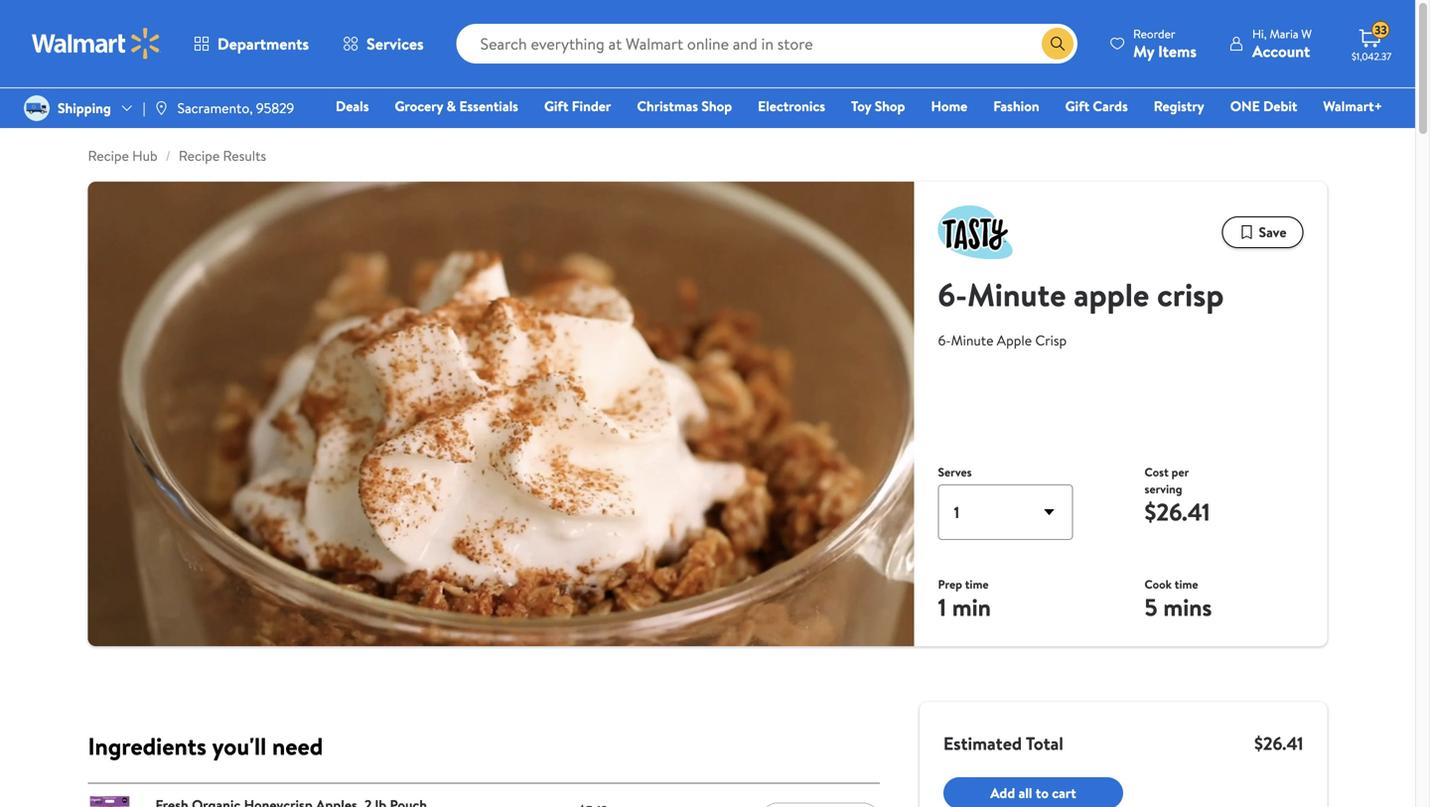Task type: describe. For each thing, give the bounding box(es) containing it.
 image for sacramento, 95829
[[154, 100, 169, 116]]

recipe hub / recipe results
[[88, 146, 266, 165]]

departments
[[218, 33, 309, 55]]

gift cards
[[1065, 96, 1128, 116]]

2 recipe from the left
[[179, 146, 220, 165]]

electronics
[[758, 96, 825, 116]]

crisp
[[1157, 273, 1224, 317]]

reorder my items
[[1133, 25, 1197, 62]]

 image for shipping
[[24, 95, 50, 121]]

walmart+ link
[[1314, 95, 1392, 117]]

minute for apple
[[967, 273, 1066, 317]]

walmart+
[[1323, 96, 1383, 116]]

gift cards link
[[1056, 95, 1137, 117]]

walmart image
[[32, 28, 161, 60]]

estimated total
[[943, 732, 1064, 756]]

deals
[[336, 96, 369, 116]]

gift finder
[[544, 96, 611, 116]]

toy shop link
[[842, 95, 914, 117]]

minute for apple
[[951, 331, 994, 350]]

one
[[1230, 96, 1260, 116]]

fashion link
[[985, 95, 1049, 117]]

cook
[[1145, 576, 1172, 593]]

add all to cart
[[991, 784, 1076, 803]]

ingredients
[[88, 730, 207, 763]]

crisp
[[1035, 331, 1067, 350]]

sacramento,
[[177, 98, 253, 118]]

shop for toy shop
[[875, 96, 905, 116]]

1
[[938, 591, 947, 624]]

shipping
[[58, 98, 111, 118]]

all
[[1019, 784, 1033, 803]]

reorder
[[1133, 25, 1176, 42]]

serves
[[938, 464, 972, 481]]

results
[[223, 146, 266, 165]]

grocery
[[395, 96, 443, 116]]

min
[[952, 591, 991, 624]]

recipe results link
[[179, 146, 266, 165]]

per
[[1172, 464, 1189, 481]]

ingredients you'll need
[[88, 730, 323, 763]]

Walmart Site-Wide search field
[[457, 24, 1078, 64]]

home
[[931, 96, 968, 116]]

gift for gift cards
[[1065, 96, 1090, 116]]

hub
[[132, 146, 158, 165]]

finder
[[572, 96, 611, 116]]

save
[[1259, 222, 1287, 242]]

need
[[272, 730, 323, 763]]

add all to cart button
[[943, 778, 1124, 808]]

Search search field
[[457, 24, 1078, 64]]

grocery & essentials link
[[386, 95, 527, 117]]

cards
[[1093, 96, 1128, 116]]

&
[[447, 96, 456, 116]]

serving
[[1145, 481, 1183, 498]]

one debit link
[[1221, 95, 1307, 117]]

search icon image
[[1050, 36, 1066, 52]]

one debit
[[1230, 96, 1298, 116]]

gift finder link
[[535, 95, 620, 117]]

deals link
[[327, 95, 378, 117]]

maria
[[1270, 25, 1299, 42]]

my
[[1133, 40, 1154, 62]]

sacramento, 95829
[[177, 98, 294, 118]]



Task type: locate. For each thing, give the bounding box(es) containing it.
6-minute apple crisp
[[938, 331, 1067, 350]]

minute
[[967, 273, 1066, 317], [951, 331, 994, 350]]

essentials
[[459, 96, 518, 116]]

time
[[965, 576, 989, 593], [1175, 576, 1198, 593]]

departments button
[[177, 20, 326, 68]]

1 horizontal spatial time
[[1175, 576, 1198, 593]]

6-
[[938, 273, 967, 317], [938, 331, 951, 350]]

1 horizontal spatial $26.41
[[1255, 732, 1304, 756]]

1 shop from the left
[[702, 96, 732, 116]]

home link
[[922, 95, 977, 117]]

services
[[367, 33, 424, 55]]

services button
[[326, 20, 441, 68]]

cook time 5 mins
[[1145, 576, 1212, 624]]

1 horizontal spatial  image
[[154, 100, 169, 116]]

minute up apple
[[967, 273, 1066, 317]]

$1,042.37
[[1352, 50, 1392, 63]]

1 horizontal spatial recipe
[[179, 146, 220, 165]]

5
[[1145, 591, 1158, 624]]

total
[[1026, 732, 1064, 756]]

christmas shop link
[[628, 95, 741, 117]]

apple
[[997, 331, 1032, 350]]

registry
[[1154, 96, 1205, 116]]

christmas
[[637, 96, 698, 116]]

cost
[[1145, 464, 1169, 481]]

prep
[[938, 576, 962, 593]]

1 recipe from the left
[[88, 146, 129, 165]]

1 vertical spatial $26.41
[[1255, 732, 1304, 756]]

account
[[1253, 40, 1310, 62]]

33
[[1375, 22, 1387, 38]]

1 vertical spatial 6-
[[938, 331, 951, 350]]

electronics link
[[749, 95, 834, 117]]

gift left the finder
[[544, 96, 569, 116]]

minute left apple
[[951, 331, 994, 350]]

time for min
[[965, 576, 989, 593]]

grocery & essentials
[[395, 96, 518, 116]]

shop right 'toy'
[[875, 96, 905, 116]]

1 6- from the top
[[938, 273, 967, 317]]

toy
[[851, 96, 871, 116]]

0 horizontal spatial time
[[965, 576, 989, 593]]

0 vertical spatial 6-
[[938, 273, 967, 317]]

6- for 6-minute apple crisp
[[938, 331, 951, 350]]

6- for 6-minute apple crisp
[[938, 273, 967, 317]]

time right prep
[[965, 576, 989, 593]]

1 horizontal spatial gift
[[1065, 96, 1090, 116]]

shop for christmas shop
[[702, 96, 732, 116]]

time inside cook time 5 mins
[[1175, 576, 1198, 593]]

1 vertical spatial minute
[[951, 331, 994, 350]]

to
[[1036, 784, 1049, 803]]

/
[[165, 146, 171, 165]]

shop
[[702, 96, 732, 116], [875, 96, 905, 116]]

 image
[[24, 95, 50, 121], [154, 100, 169, 116]]

0 horizontal spatial recipe
[[88, 146, 129, 165]]

you'll
[[212, 730, 266, 763]]

prep time 1 min
[[938, 576, 991, 624]]

 image right |
[[154, 100, 169, 116]]

fashion
[[993, 96, 1040, 116]]

0 horizontal spatial shop
[[702, 96, 732, 116]]

hi, maria w account
[[1253, 25, 1312, 62]]

time for mins
[[1175, 576, 1198, 593]]

fresh organic honeycrisp apples, 2 lb pouch image
[[88, 796, 132, 808]]

registry link
[[1145, 95, 1214, 117]]

0 vertical spatial minute
[[967, 273, 1066, 317]]

recipe left hub
[[88, 146, 129, 165]]

gift left cards
[[1065, 96, 1090, 116]]

1 horizontal spatial shop
[[875, 96, 905, 116]]

1 time from the left
[[965, 576, 989, 593]]

95829
[[256, 98, 294, 118]]

hi,
[[1253, 25, 1267, 42]]

cart
[[1052, 784, 1076, 803]]

2 gift from the left
[[1065, 96, 1090, 116]]

0 vertical spatial $26.41
[[1145, 496, 1210, 529]]

0 horizontal spatial $26.41
[[1145, 496, 1210, 529]]

toy shop
[[851, 96, 905, 116]]

logo image
[[938, 206, 1013, 259]]

cost per serving $26.41
[[1145, 464, 1210, 529]]

saved image
[[1239, 224, 1255, 240]]

debit
[[1264, 96, 1298, 116]]

$26.41
[[1145, 496, 1210, 529], [1255, 732, 1304, 756]]

|
[[143, 98, 146, 118]]

w
[[1302, 25, 1312, 42]]

estimated
[[943, 732, 1022, 756]]

apple
[[1074, 273, 1150, 317]]

6- left apple
[[938, 331, 951, 350]]

mins
[[1163, 591, 1212, 624]]

save button
[[1222, 216, 1304, 248]]

6-minute apple crisp image
[[88, 182, 914, 647]]

0 horizontal spatial  image
[[24, 95, 50, 121]]

 image left shipping
[[24, 95, 50, 121]]

2 shop from the left
[[875, 96, 905, 116]]

shop right christmas
[[702, 96, 732, 116]]

gift
[[544, 96, 569, 116], [1065, 96, 1090, 116]]

items
[[1158, 40, 1197, 62]]

2 time from the left
[[1175, 576, 1198, 593]]

recipe
[[88, 146, 129, 165], [179, 146, 220, 165]]

1 gift from the left
[[544, 96, 569, 116]]

christmas shop
[[637, 96, 732, 116]]

6- down logo on the right of page
[[938, 273, 967, 317]]

0 horizontal spatial gift
[[544, 96, 569, 116]]

6-minute apple crisp
[[938, 273, 1224, 317]]

recipe right /
[[179, 146, 220, 165]]

time inside prep time 1 min
[[965, 576, 989, 593]]

time right the cook
[[1175, 576, 1198, 593]]

gift for gift finder
[[544, 96, 569, 116]]

2 6- from the top
[[938, 331, 951, 350]]

add
[[991, 784, 1015, 803]]

recipe hub link
[[88, 146, 158, 165]]



Task type: vqa. For each thing, say whether or not it's contained in the screenshot.
Clear
no



